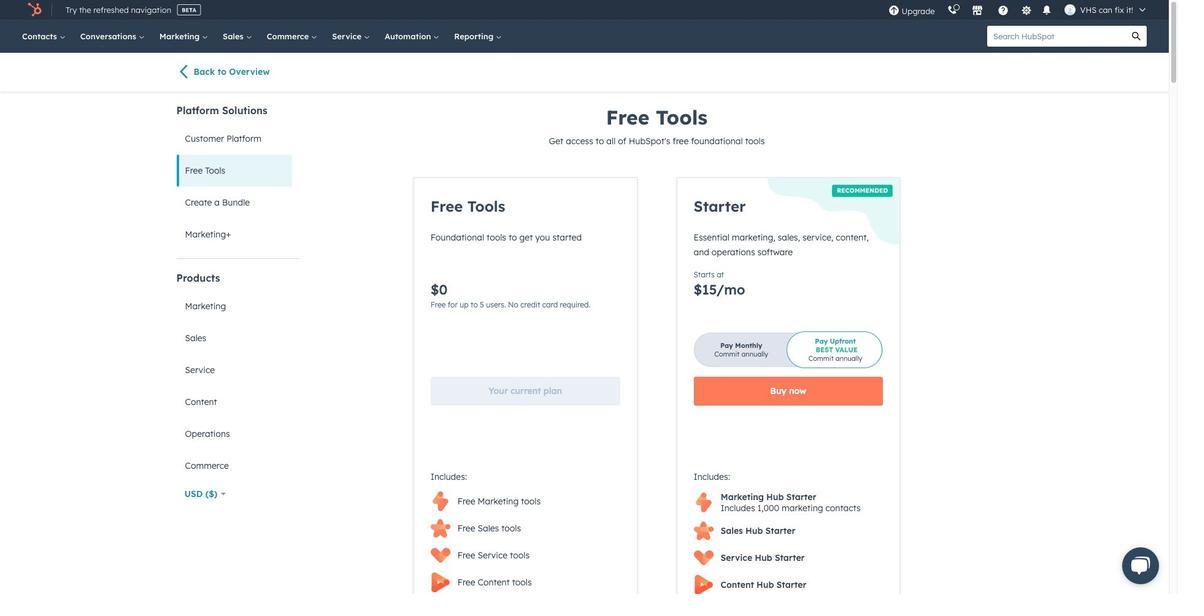 Task type: describe. For each thing, give the bounding box(es) containing it.
products element
[[176, 271, 299, 482]]

platform solutions element
[[176, 104, 299, 250]]

marketplaces image
[[972, 6, 983, 17]]



Task type: locate. For each thing, give the bounding box(es) containing it.
jer mill image
[[1065, 4, 1076, 15]]

main content
[[332, 104, 1063, 594]]

Search HubSpot search field
[[988, 26, 1126, 47]]

menu
[[883, 0, 1155, 20]]



Task type: vqa. For each thing, say whether or not it's contained in the screenshot.
Marketplaces image
yes



